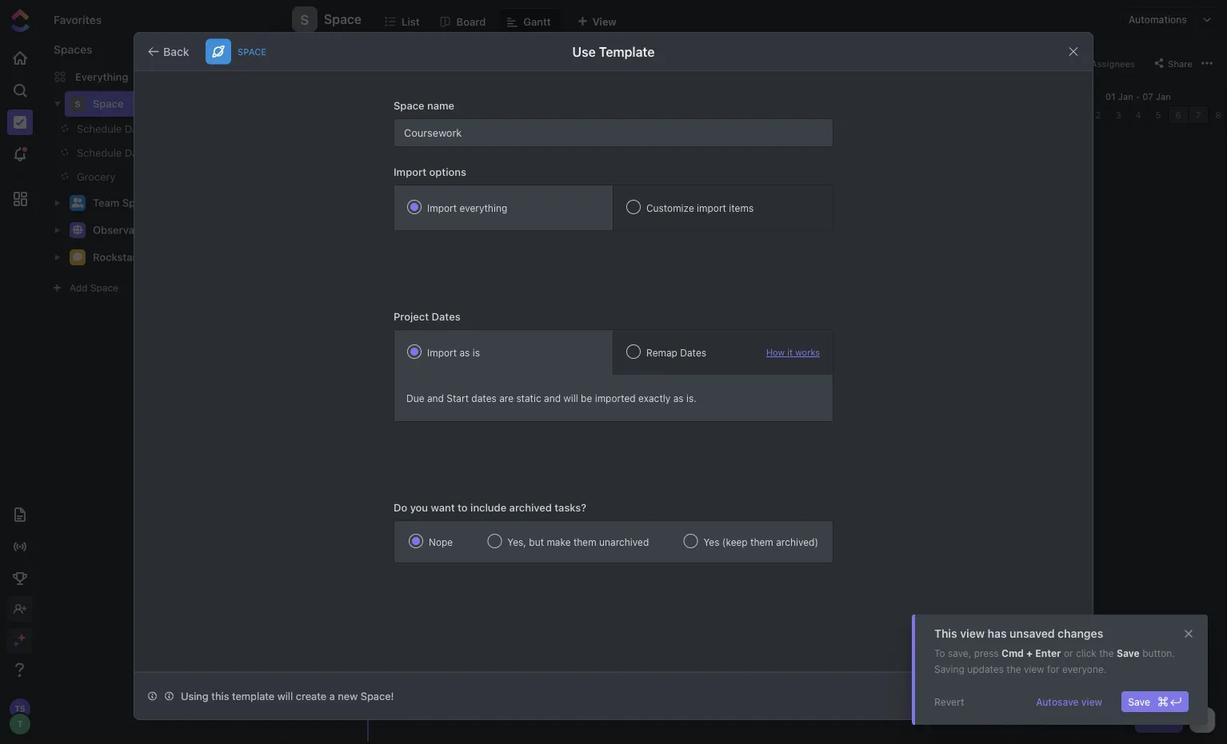 Task type: vqa. For each thing, say whether or not it's contained in the screenshot.
25% complete
no



Task type: describe. For each thing, give the bounding box(es) containing it.
2 schedule from the top
[[77, 147, 122, 159]]

0 vertical spatial use template
[[572, 44, 655, 59]]

make
[[547, 537, 571, 548]]

19
[[814, 110, 824, 120]]

2 27 element from the left
[[969, 106, 989, 124]]

28
[[394, 110, 405, 120]]

2 29 element from the left
[[1009, 106, 1029, 124]]

add
[[70, 282, 88, 294]]

29
[[414, 110, 425, 120]]

2 schedule daily from the top
[[77, 147, 149, 159]]

button.
[[1143, 648, 1175, 659]]

everyone.
[[1063, 664, 1107, 675]]

updates
[[968, 664, 1004, 675]]

observatory
[[93, 224, 154, 236]]

0 vertical spatial will
[[564, 393, 578, 404]]

use inside button
[[998, 690, 1019, 703]]

gantt
[[524, 16, 551, 28]]

19 element
[[809, 106, 829, 124]]

1 4 from the left
[[516, 110, 522, 120]]

+
[[1027, 648, 1033, 659]]

space link
[[93, 91, 259, 117]]

11 dec - 17 dec element
[[649, 88, 789, 106]]

2 and from the left
[[544, 393, 561, 404]]

2 2 from the left
[[1096, 110, 1101, 120]]

8 for 8
[[596, 110, 601, 120]]

a
[[329, 691, 335, 703]]

import everything
[[427, 202, 507, 214]]

27 nov - 03 dec
[[404, 92, 474, 102]]

nope
[[429, 537, 453, 548]]

13
[[694, 110, 704, 120]]

2 3 from the left
[[1116, 110, 1122, 120]]

save button
[[1122, 692, 1189, 713]]

space name
[[394, 99, 455, 111]]

click
[[1076, 648, 1097, 659]]

01 jan - 07 jan
[[1106, 92, 1171, 102]]

15
[[734, 110, 744, 120]]

1 26 element from the left
[[350, 106, 370, 124]]

1 jan from the left
[[1118, 92, 1134, 102]]

save inside this view has unsaved changes to save, press cmd + enter or click the save button. saving updates the view for everyone.
[[1117, 648, 1140, 659]]

automations
[[1129, 14, 1187, 25]]

16
[[754, 110, 764, 120]]

this view has unsaved changes to save, press cmd + enter or click the save button. saving updates the view for everyone.
[[935, 628, 1175, 675]]

is
[[473, 347, 480, 358]]

task
[[1156, 715, 1177, 727]]

1 schedule daily link from the top
[[62, 117, 243, 141]]

project
[[394, 310, 429, 322]]

22 element
[[869, 106, 889, 124]]

assignees button
[[1072, 52, 1142, 74]]

list
[[402, 15, 420, 27]]

nov
[[418, 92, 434, 102]]

archived)
[[776, 537, 819, 548]]

import for import options
[[394, 166, 427, 178]]

13 element
[[689, 106, 709, 124]]

create
[[296, 691, 327, 703]]

new
[[338, 691, 358, 703]]

0 horizontal spatial will
[[277, 691, 293, 703]]

0 vertical spatial the
[[1100, 648, 1114, 659]]

board
[[457, 15, 486, 27]]

changes
[[1058, 628, 1104, 641]]

11
[[654, 110, 663, 120]]

to
[[935, 648, 945, 659]]

1 24 element from the left
[[310, 106, 330, 124]]

project dates
[[394, 310, 461, 322]]

1 schedule daily from the top
[[77, 123, 149, 135]]

0 vertical spatial as
[[460, 347, 470, 358]]

20 nov - 26 nov element
[[230, 88, 370, 106]]

2 6 from the left
[[1176, 110, 1182, 120]]

unsaved
[[1010, 628, 1055, 641]]

2 schedule daily link from the top
[[62, 141, 243, 165]]

template inside button
[[1022, 690, 1071, 703]]

share button
[[1148, 52, 1193, 74]]

space inside button
[[324, 12, 362, 27]]

27
[[404, 92, 415, 102]]

observatory link
[[93, 218, 259, 243]]

Class Assignments text field
[[394, 118, 834, 147]]

start
[[447, 393, 469, 404]]

2 24 element from the left
[[909, 106, 929, 124]]

for
[[1047, 664, 1060, 675]]

press
[[974, 648, 999, 659]]

12
[[674, 110, 683, 120]]

03
[[443, 92, 455, 102]]

how it works
[[766, 348, 820, 358]]

1
[[457, 110, 461, 120]]

comment image
[[73, 252, 82, 262]]

revert button
[[928, 692, 971, 713]]

remap dates
[[647, 347, 707, 358]]

0 horizontal spatial use
[[572, 44, 596, 59]]

2 30 element from the left
[[1029, 106, 1049, 124]]

1 25 element from the left
[[330, 106, 350, 124]]

yes, but make them unarchived
[[508, 537, 649, 548]]

list link
[[402, 8, 426, 38]]

has
[[988, 628, 1007, 641]]

2 jan from the left
[[1156, 92, 1171, 102]]

archived
[[509, 502, 552, 514]]

16 element
[[749, 106, 769, 124]]

2 25 element from the left
[[929, 106, 949, 124]]

2 26 element from the left
[[949, 106, 969, 124]]

1 5 from the left
[[537, 110, 542, 120]]

30
[[434, 110, 445, 120]]

exactly
[[639, 393, 671, 404]]

1 daily from the top
[[125, 123, 149, 135]]

17 element
[[769, 106, 789, 124]]

1 and from the left
[[427, 393, 444, 404]]

0 vertical spatial template
[[599, 44, 655, 59]]

17
[[774, 110, 783, 120]]

25 dec - 31 dec element
[[929, 88, 1069, 106]]

static
[[516, 393, 541, 404]]

everything
[[460, 202, 507, 214]]

tasks?
[[555, 502, 587, 514]]

this
[[935, 628, 958, 641]]

1 element
[[1069, 106, 1089, 124]]

27 nov - 03 dec element
[[370, 88, 510, 106]]

- for 07
[[1136, 92, 1140, 102]]

due and start dates are static and will be imported exactly as is.
[[406, 393, 697, 404]]

add space
[[70, 282, 118, 294]]

globe image
[[73, 225, 82, 235]]

spaces link
[[41, 43, 92, 56]]

rockstar link
[[93, 245, 259, 270]]

1 them from the left
[[574, 537, 597, 548]]

due
[[406, 393, 425, 404]]



Task type: locate. For each thing, give the bounding box(es) containing it.
save down button.
[[1128, 697, 1151, 708]]

1 horizontal spatial 4
[[1136, 110, 1142, 120]]

space button
[[318, 2, 362, 37]]

0 horizontal spatial template
[[599, 44, 655, 59]]

0 horizontal spatial as
[[460, 347, 470, 358]]

daily
[[125, 123, 149, 135], [125, 147, 149, 159]]

30 element
[[430, 106, 450, 124], [1029, 106, 1049, 124]]

how
[[766, 348, 785, 358]]

0 horizontal spatial jan
[[1118, 92, 1134, 102]]

-
[[437, 92, 441, 102], [1136, 92, 1140, 102]]

2 28 element from the left
[[989, 106, 1009, 124]]

the
[[1100, 648, 1114, 659], [1007, 664, 1021, 675]]

1 6 from the left
[[556, 110, 562, 120]]

24 element right the '22' element
[[909, 106, 929, 124]]

27 element down 25 dec - 31 dec element
[[969, 106, 989, 124]]

1 horizontal spatial 24 element
[[909, 106, 929, 124]]

1 horizontal spatial them
[[751, 537, 774, 548]]

25 element right the '22' element
[[929, 106, 949, 124]]

2 daily from the top
[[125, 147, 149, 159]]

0 horizontal spatial 24 element
[[310, 106, 330, 124]]

1 horizontal spatial 28 element
[[989, 106, 1009, 124]]

11 element
[[649, 106, 669, 124]]

0 horizontal spatial 6
[[556, 110, 562, 120]]

29 element
[[410, 106, 430, 124], [1009, 106, 1029, 124]]

12 element
[[669, 106, 689, 124]]

8 left 9
[[596, 110, 601, 120]]

back
[[163, 45, 189, 58]]

6
[[556, 110, 562, 120], [1176, 110, 1182, 120]]

23 element
[[290, 106, 310, 124], [889, 106, 909, 124]]

3 right '1'
[[496, 110, 502, 120]]

it
[[788, 348, 793, 358]]

everything
[[75, 71, 128, 83]]

1 vertical spatial view
[[1024, 664, 1045, 675]]

28 element left 29
[[390, 106, 410, 124]]

import options
[[394, 166, 466, 178]]

29 element down nov
[[410, 106, 430, 124]]

autosave
[[1036, 697, 1079, 708]]

using
[[181, 691, 209, 703]]

- for 03
[[437, 92, 441, 102]]

use down the updates
[[998, 690, 1019, 703]]

21 element
[[849, 106, 869, 124]]

(keep
[[722, 537, 748, 548]]

18 dec - 24 dec element
[[789, 88, 929, 106]]

18 element
[[789, 106, 809, 124]]

0 horizontal spatial them
[[574, 537, 597, 548]]

view for this
[[960, 628, 985, 641]]

1 vertical spatial use template
[[998, 690, 1071, 703]]

!
[[391, 691, 394, 703]]

20 element
[[829, 106, 849, 124]]

1 7 from the left
[[576, 110, 582, 120]]

spaces
[[54, 43, 92, 56]]

1 vertical spatial the
[[1007, 664, 1021, 675]]

2 them from the left
[[751, 537, 774, 548]]

favorites button
[[54, 13, 102, 26]]

assignees
[[1092, 58, 1135, 69]]

0 horizontal spatial 2
[[477, 110, 482, 120]]

1 vertical spatial import
[[427, 202, 457, 214]]

daily down space link at left top
[[125, 123, 149, 135]]

schedule
[[77, 123, 122, 135], [77, 147, 122, 159]]

23 element down "20 nov - 26 nov" element on the top left of page
[[290, 106, 310, 124]]

view inside button
[[1082, 697, 1103, 708]]

and right static
[[544, 393, 561, 404]]

1 30 element from the left
[[430, 106, 450, 124]]

everything link
[[41, 64, 279, 90]]

are
[[499, 393, 514, 404]]

import for import everything
[[427, 202, 457, 214]]

5
[[537, 110, 542, 120], [1156, 110, 1161, 120]]

01 jan - 07 jan element
[[1069, 88, 1209, 106]]

1 29 element from the left
[[410, 106, 430, 124]]

1 27 element from the left
[[370, 106, 390, 124]]

0 horizontal spatial 3
[[496, 110, 502, 120]]

1 horizontal spatial and
[[544, 393, 561, 404]]

automations button
[[1121, 7, 1195, 31]]

will
[[564, 393, 578, 404], [277, 691, 293, 703]]

26 element down 25 dec - 31 dec element
[[949, 106, 969, 124]]

row group
[[280, 124, 303, 743]]

26 element
[[350, 106, 370, 124], [949, 106, 969, 124]]

cancel button
[[927, 684, 982, 710]]

1 schedule from the top
[[77, 123, 122, 135]]

yes,
[[508, 537, 526, 548]]

row
[[280, 88, 303, 124]]

use template up 04 dec - 10 dec "element"
[[572, 44, 655, 59]]

customize
[[647, 202, 694, 214]]

0 vertical spatial view
[[960, 628, 985, 641]]

you
[[410, 502, 428, 514]]

import
[[697, 202, 727, 214]]

1 horizontal spatial 27 element
[[969, 106, 989, 124]]

schedule daily link down space link at left top
[[62, 141, 243, 165]]

template
[[232, 691, 275, 703]]

0 horizontal spatial use template
[[572, 44, 655, 59]]

1 vertical spatial template
[[1022, 690, 1071, 703]]

1 horizontal spatial 3
[[1116, 110, 1122, 120]]

0 vertical spatial import
[[394, 166, 427, 178]]

8 for 8 today
[[1216, 110, 1222, 120]]

7 down '01 jan - 07 jan' element
[[1196, 110, 1201, 120]]

1 3 from the left
[[496, 110, 502, 120]]

1 2 from the left
[[477, 110, 482, 120]]

20
[[833, 110, 844, 120]]

view down everyone.
[[1082, 697, 1103, 708]]

2 vertical spatial view
[[1082, 697, 1103, 708]]

but
[[529, 537, 544, 548]]

28 element containing 28
[[390, 106, 410, 124]]

1 horizontal spatial 6
[[1176, 110, 1182, 120]]

team
[[93, 197, 120, 209]]

jan right 01
[[1118, 92, 1134, 102]]

28 element down 25 dec - 31 dec element
[[989, 106, 1009, 124]]

favorites
[[54, 13, 102, 26]]

8 inside 8 today
[[1216, 110, 1222, 120]]

jan right 07
[[1156, 92, 1171, 102]]

31 element
[[1049, 106, 1069, 124]]

1 horizontal spatial template
[[1022, 690, 1071, 703]]

- left 07
[[1136, 92, 1140, 102]]

1 vertical spatial will
[[277, 691, 293, 703]]

28 element
[[390, 106, 410, 124], [989, 106, 1009, 124]]

1 horizontal spatial view
[[1024, 664, 1045, 675]]

include
[[471, 502, 507, 514]]

1 vertical spatial save
[[1128, 697, 1151, 708]]

0 horizontal spatial -
[[437, 92, 441, 102]]

grocery link
[[62, 165, 243, 189]]

0 horizontal spatial the
[[1007, 664, 1021, 675]]

18
[[794, 110, 804, 120]]

2 4 from the left
[[1136, 110, 1142, 120]]

2 8 from the left
[[1216, 110, 1222, 120]]

them right (keep
[[751, 537, 774, 548]]

want
[[431, 502, 455, 514]]

08 jan - 14 jan element
[[1209, 88, 1227, 106]]

2 7 from the left
[[1196, 110, 1201, 120]]

2 5 from the left
[[1156, 110, 1161, 120]]

1 horizontal spatial 30 element
[[1029, 106, 1049, 124]]

0 horizontal spatial 7
[[576, 110, 582, 120]]

0 horizontal spatial 29 element
[[410, 106, 430, 124]]

5 down 04 dec - 10 dec "element"
[[537, 110, 542, 120]]

use template inside button
[[998, 690, 1071, 703]]

dates right project
[[432, 310, 461, 322]]

0 vertical spatial save
[[1117, 648, 1140, 659]]

be
[[581, 393, 592, 404]]

1 vertical spatial use
[[998, 690, 1019, 703]]

1 vertical spatial schedule
[[77, 147, 122, 159]]

items
[[729, 202, 754, 214]]

1 horizontal spatial 5
[[1156, 110, 1161, 120]]

Search tasks... text field
[[329, 52, 497, 74]]

the right click
[[1100, 648, 1114, 659]]

1 horizontal spatial will
[[564, 393, 578, 404]]

save left button.
[[1117, 648, 1140, 659]]

4 right '1'
[[516, 110, 522, 120]]

user group image
[[72, 198, 84, 208]]

1 horizontal spatial use template
[[998, 690, 1071, 703]]

2 vertical spatial import
[[427, 347, 457, 358]]

import for import as is
[[427, 347, 457, 358]]

template down for
[[1022, 690, 1071, 703]]

5 down '01 jan - 07 jan' element
[[1156, 110, 1161, 120]]

04 dec - 10 dec element
[[510, 88, 649, 106]]

team space link
[[93, 190, 259, 216]]

daily up grocery link
[[125, 147, 149, 159]]

9
[[616, 110, 621, 120]]

0 horizontal spatial 25 element
[[330, 106, 350, 124]]

1 vertical spatial daily
[[125, 147, 149, 159]]

1 28 element from the left
[[390, 106, 410, 124]]

0 vertical spatial daily
[[125, 123, 149, 135]]

1 8 from the left
[[596, 110, 601, 120]]

1 horizontal spatial 25 element
[[929, 106, 949, 124]]

29 element down 25 dec - 31 dec element
[[1009, 106, 1029, 124]]

0 horizontal spatial 4
[[516, 110, 522, 120]]

1 horizontal spatial -
[[1136, 92, 1140, 102]]

import left is
[[427, 347, 457, 358]]

view down +
[[1024, 664, 1045, 675]]

10 element
[[629, 106, 649, 124]]

dates
[[472, 393, 497, 404]]

will left the create
[[277, 691, 293, 703]]

tree grid
[[280, 88, 303, 743]]

dates for remap dates
[[680, 347, 707, 358]]

back button
[[141, 39, 199, 64]]

view up save,
[[960, 628, 985, 641]]

2 horizontal spatial view
[[1082, 697, 1103, 708]]

import as is
[[427, 347, 480, 358]]

0 horizontal spatial 8
[[596, 110, 601, 120]]

revert
[[935, 697, 965, 708]]

6 down 04 dec - 10 dec "element"
[[556, 110, 562, 120]]

1 horizontal spatial 29 element
[[1009, 106, 1029, 124]]

29 element containing 29
[[410, 106, 430, 124]]

- left 03
[[437, 92, 441, 102]]

1 23 element from the left
[[290, 106, 310, 124]]

dates
[[432, 310, 461, 322], [680, 347, 707, 358]]

0 horizontal spatial 30 element
[[430, 106, 450, 124]]

schedule daily
[[77, 123, 149, 135], [77, 147, 149, 159]]

30 element left 1 "element"
[[1029, 106, 1049, 124]]

15 element
[[729, 106, 749, 124]]

0 horizontal spatial 27 element
[[370, 106, 390, 124]]

0 horizontal spatial 26 element
[[350, 106, 370, 124]]

7 down 04 dec - 10 dec "element"
[[576, 110, 582, 120]]

schedule daily link up grocery link
[[62, 117, 243, 141]]

0 horizontal spatial dates
[[432, 310, 461, 322]]

1 horizontal spatial 2
[[1096, 110, 1101, 120]]

1 horizontal spatial jan
[[1156, 92, 1171, 102]]

0 vertical spatial schedule daily
[[77, 123, 149, 135]]

27 element
[[370, 106, 390, 124], [969, 106, 989, 124]]

24 element
[[310, 106, 330, 124], [909, 106, 929, 124]]

yes
[[704, 537, 720, 548]]

27 element up today
[[370, 106, 390, 124]]

autosave view button
[[1030, 692, 1109, 713]]

as left is
[[460, 347, 470, 358]]

0 vertical spatial use
[[572, 44, 596, 59]]

save inside button
[[1128, 697, 1151, 708]]

1 horizontal spatial 26 element
[[949, 106, 969, 124]]

0 horizontal spatial 28 element
[[390, 106, 410, 124]]

1 horizontal spatial dates
[[680, 347, 707, 358]]

1 horizontal spatial 8
[[1216, 110, 1222, 120]]

using this template will create a new space !
[[181, 691, 394, 703]]

1 horizontal spatial use
[[998, 690, 1019, 703]]

1 - from the left
[[437, 92, 441, 102]]

the down cmd
[[1007, 664, 1021, 675]]

0 vertical spatial dates
[[432, 310, 461, 322]]

will left be
[[564, 393, 578, 404]]

board link
[[457, 8, 492, 38]]

unarchived
[[599, 537, 649, 548]]

use template down for
[[998, 690, 1071, 703]]

them right 'make'
[[574, 537, 597, 548]]

is.
[[687, 393, 697, 404]]

25 element down "20 nov - 26 nov" element on the top left of page
[[330, 106, 350, 124]]

0 horizontal spatial 23 element
[[290, 106, 310, 124]]

and
[[427, 393, 444, 404], [544, 393, 561, 404]]

use up 04 dec - 10 dec "element"
[[572, 44, 596, 59]]

1 vertical spatial as
[[674, 393, 684, 404]]

how it works link
[[766, 348, 820, 358]]

8 down 08 jan - 14 jan element
[[1216, 110, 1222, 120]]

dates for project dates
[[432, 310, 461, 322]]

1 horizontal spatial as
[[674, 393, 684, 404]]

1 horizontal spatial the
[[1100, 648, 1114, 659]]

30 element containing 30
[[430, 106, 450, 124]]

save
[[1117, 648, 1140, 659], [1128, 697, 1151, 708]]

10
[[634, 110, 644, 120]]

use
[[572, 44, 596, 59], [998, 690, 1019, 703]]

options
[[429, 166, 466, 178]]

this
[[211, 691, 229, 703]]

6 down '01 jan - 07 jan' element
[[1176, 110, 1182, 120]]

them
[[574, 537, 597, 548], [751, 537, 774, 548]]

4
[[516, 110, 522, 120], [1136, 110, 1142, 120]]

2 right 1 "element"
[[1096, 110, 1101, 120]]

saving
[[935, 664, 965, 675]]

2 23 element from the left
[[889, 106, 909, 124]]

1 vertical spatial schedule daily
[[77, 147, 149, 159]]

autosave view
[[1036, 697, 1103, 708]]

yes (keep them archived)
[[704, 537, 819, 548]]

to
[[458, 502, 468, 514]]

dates right remap
[[680, 347, 707, 358]]

schedule daily link
[[62, 117, 243, 141], [62, 141, 243, 165]]

0 horizontal spatial view
[[960, 628, 985, 641]]

14 element
[[709, 106, 729, 124]]

view
[[960, 628, 985, 641], [1024, 664, 1045, 675], [1082, 697, 1103, 708]]

23 element right 21 element
[[889, 106, 909, 124]]

as left is. at the bottom
[[674, 393, 684, 404]]

3 down 01
[[1116, 110, 1122, 120]]

25 element
[[330, 106, 350, 124], [929, 106, 949, 124]]

30 element down the 27 nov - 03 dec element
[[430, 106, 450, 124]]

space
[[324, 12, 362, 27], [238, 46, 266, 57], [93, 98, 124, 110], [394, 99, 425, 111], [122, 197, 153, 209], [90, 282, 118, 294], [361, 691, 391, 703]]

template up 9
[[599, 44, 655, 59]]

import left "options"
[[394, 166, 427, 178]]

26 element left 28 on the left top
[[350, 106, 370, 124]]

2 - from the left
[[1136, 92, 1140, 102]]

0 horizontal spatial and
[[427, 393, 444, 404]]

imported
[[595, 393, 636, 404]]

0 horizontal spatial 5
[[537, 110, 542, 120]]

1 horizontal spatial 23 element
[[889, 106, 909, 124]]

view for autosave
[[1082, 697, 1103, 708]]

dec
[[457, 92, 474, 102]]

24 element down "20 nov - 26 nov" element on the top left of page
[[310, 106, 330, 124]]

1 horizontal spatial 7
[[1196, 110, 1201, 120]]

1 vertical spatial dates
[[680, 347, 707, 358]]

me
[[1053, 58, 1066, 69]]

4 down 01 jan - 07 jan
[[1136, 110, 1142, 120]]

name
[[427, 99, 455, 111]]

0 vertical spatial schedule
[[77, 123, 122, 135]]

import down "options"
[[427, 202, 457, 214]]

2 right '1'
[[477, 110, 482, 120]]

and right "due"
[[427, 393, 444, 404]]

works
[[796, 348, 820, 358]]



